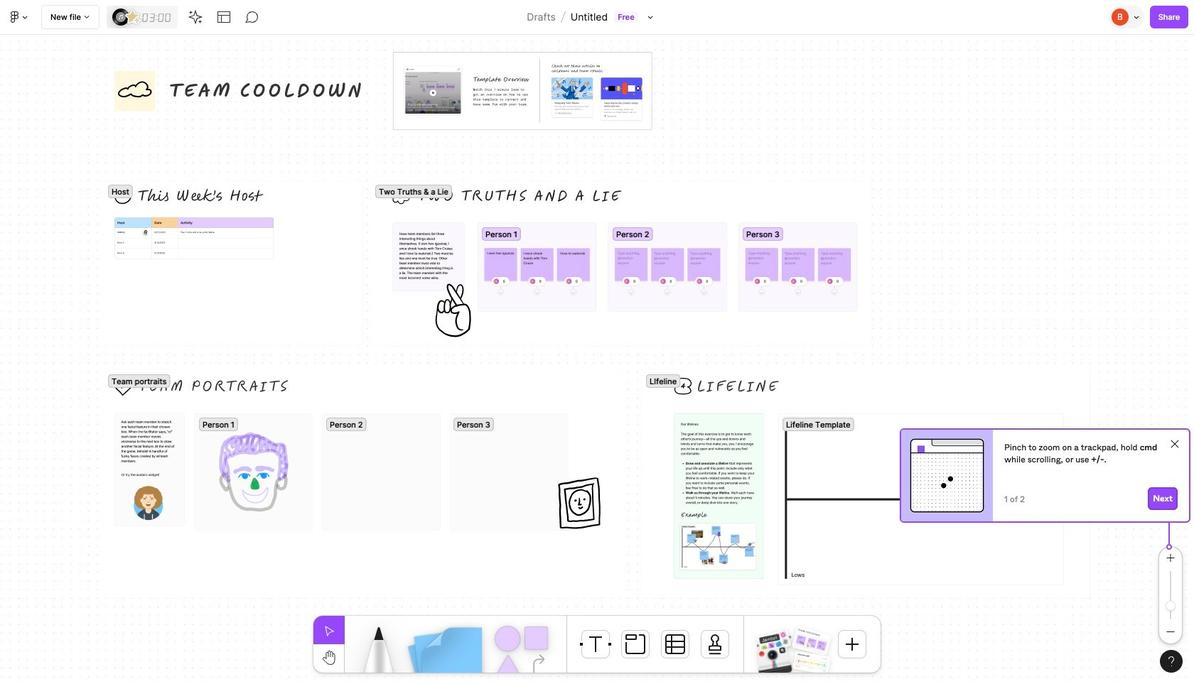 Task type: vqa. For each thing, say whether or not it's contained in the screenshot.
Product team retrospective image
no



Task type: describe. For each thing, give the bounding box(es) containing it.
team cooldown image
[[792, 627, 832, 657]]



Task type: locate. For each thing, give the bounding box(es) containing it.
help image
[[1169, 657, 1174, 667]]

File name text field
[[570, 8, 609, 26]]

main toolbar region
[[0, 0, 1194, 35]]

view comments image
[[245, 10, 260, 24]]

multiplayer tools image
[[1132, 0, 1143, 34]]



